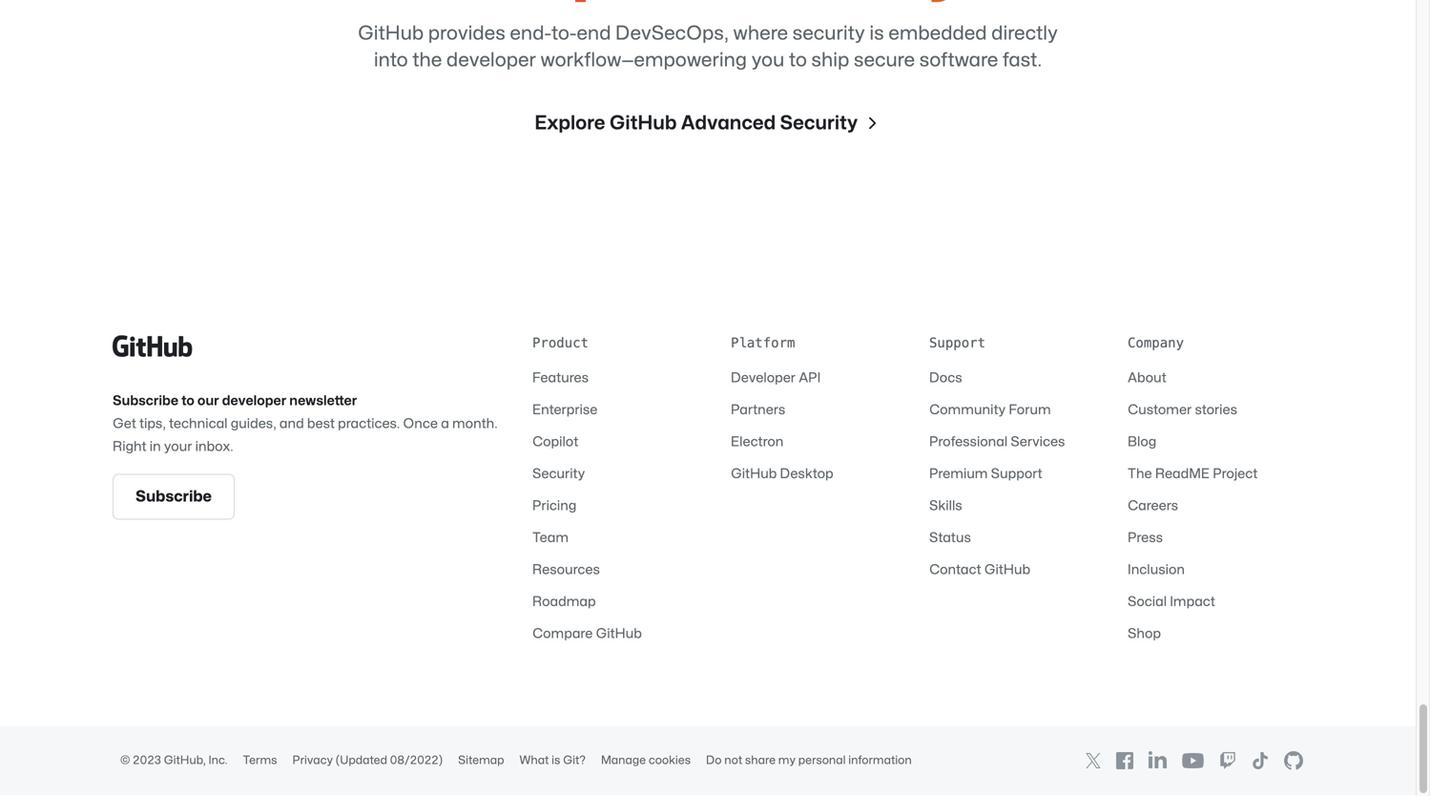 Task type: locate. For each thing, give the bounding box(es) containing it.
0 vertical spatial is
[[870, 24, 885, 43]]

github right contact
[[985, 564, 1031, 577]]

partners
[[731, 404, 786, 417]]

resources
[[533, 564, 600, 577]]

what is git?
[[520, 755, 586, 766]]

is up secure
[[870, 24, 885, 43]]

explore
[[535, 114, 606, 133]]

my
[[779, 755, 796, 766]]

services
[[1011, 436, 1066, 449]]

1 vertical spatial subscribe
[[136, 489, 212, 504]]

linkedin icon image
[[1149, 751, 1167, 768]]

practices.
[[338, 418, 400, 431]]

workflow—empowering
[[541, 51, 747, 70]]

shop link
[[1128, 628, 1162, 641]]

press
[[1128, 532, 1164, 545]]

sitemap link
[[458, 755, 505, 766]]

professional services
[[930, 436, 1066, 449]]

fast.
[[1003, 51, 1043, 70]]

developer
[[731, 372, 796, 385]]

github up into
[[358, 24, 424, 43]]

subscribe
[[113, 395, 179, 408], [136, 489, 212, 504]]

the
[[413, 51, 442, 70]]

inclusion link
[[1128, 564, 1186, 577]]

github right compare at left
[[596, 628, 642, 641]]

subscribe for subscribe
[[136, 489, 212, 504]]

premium support link
[[930, 468, 1043, 481]]

customer
[[1128, 404, 1192, 417]]

go to github homepage image
[[113, 332, 193, 360]]

skills link
[[930, 500, 963, 513]]

0 horizontal spatial is
[[552, 755, 561, 766]]

sitemap
[[458, 755, 505, 766]]

team link
[[533, 532, 569, 545]]

social
[[1128, 596, 1167, 609]]

devsecops,
[[616, 24, 729, 43]]

enterprise link
[[533, 404, 598, 417]]

compare
[[533, 628, 593, 641]]

to left our
[[181, 395, 195, 408]]

provides
[[428, 24, 506, 43]]

secure
[[854, 51, 916, 70]]

electron link
[[731, 436, 784, 449]]

desktop
[[780, 468, 834, 481]]

security
[[780, 114, 858, 133], [533, 468, 585, 481]]

1 horizontal spatial to
[[789, 51, 807, 70]]

end
[[577, 24, 611, 43]]

pricing
[[533, 500, 577, 513]]

features link
[[533, 372, 589, 385]]

api
[[799, 372, 821, 385]]

our
[[197, 395, 219, 408]]

roadmap link
[[533, 596, 596, 609]]

in
[[150, 441, 161, 453]]

0 vertical spatial security
[[780, 114, 858, 133]]

0 vertical spatial subscribe
[[113, 395, 179, 408]]

newsletter
[[290, 395, 357, 408]]

you
[[752, 51, 785, 70]]

support up docs
[[930, 335, 986, 351]]

subscribe down your
[[136, 489, 212, 504]]

a
[[441, 418, 449, 431]]

© 2023 github, inc.
[[120, 755, 228, 766]]

security down 'copilot' 'link'
[[533, 468, 585, 481]]

copilot
[[533, 436, 579, 449]]

the readme project
[[1128, 468, 1258, 481]]

developer api
[[731, 372, 821, 385]]

1 vertical spatial to
[[181, 395, 195, 408]]

1 vertical spatial security
[[533, 468, 585, 481]]

inclusion
[[1128, 564, 1186, 577]]

status
[[930, 532, 972, 545]]

blog
[[1128, 436, 1157, 449]]

security link
[[533, 468, 585, 481]]

end-
[[510, 24, 552, 43]]

is
[[870, 24, 885, 43], [552, 755, 561, 766]]

community
[[930, 404, 1006, 417]]

1 horizontal spatial developer
[[447, 51, 536, 70]]

docs link
[[930, 372, 963, 385]]

information
[[849, 755, 912, 766]]

is inside github provides end-to-end devsecops, where security is embedded directly into the developer workflow—empowering you to ship secure software fast.
[[870, 24, 885, 43]]

support down professional services
[[991, 468, 1043, 481]]

software
[[920, 51, 999, 70]]

0 vertical spatial support
[[930, 335, 986, 351]]

best
[[307, 418, 335, 431]]

1 vertical spatial support
[[991, 468, 1043, 481]]

into
[[374, 51, 408, 70]]

1 horizontal spatial is
[[870, 24, 885, 43]]

0 horizontal spatial to
[[181, 395, 195, 408]]

0 vertical spatial developer
[[447, 51, 536, 70]]

project
[[1213, 468, 1258, 481]]

github down "workflow—empowering"
[[610, 114, 677, 133]]

guides,
[[231, 418, 277, 431]]

security down ship
[[780, 114, 858, 133]]

premium support
[[930, 468, 1043, 481]]

pricing link
[[533, 500, 577, 513]]

terms link
[[243, 755, 277, 766]]

1 horizontal spatial security
[[780, 114, 858, 133]]

footer containing product
[[0, 263, 1417, 795]]

is left git? at the left
[[552, 755, 561, 766]]

electron
[[731, 436, 784, 449]]

about
[[1128, 372, 1167, 385]]

developer api link
[[731, 372, 821, 385]]

footer
[[0, 263, 1417, 795]]

cookies
[[649, 755, 691, 766]]

subscribe up tips,
[[113, 395, 179, 408]]

developer up "guides,"
[[222, 395, 287, 408]]

youtube icon image
[[1183, 753, 1205, 768]]

github for contact github
[[985, 564, 1031, 577]]

month.
[[452, 418, 498, 431]]

0 vertical spatial to
[[789, 51, 807, 70]]

updated 08/2022 link
[[340, 755, 439, 766]]

partners link
[[731, 404, 786, 417]]

privacy
[[293, 755, 333, 766]]

developer inside github provides end-to-end devsecops, where security is embedded directly into the developer workflow—empowering you to ship secure software fast.
[[447, 51, 536, 70]]

developer down provides
[[447, 51, 536, 70]]

0 horizontal spatial developer
[[222, 395, 287, 408]]

compare github
[[533, 628, 642, 641]]

to right you
[[789, 51, 807, 70]]

github for compare github
[[596, 628, 642, 641]]



Task type: describe. For each thing, give the bounding box(es) containing it.
do
[[706, 755, 722, 766]]

social impact link
[[1128, 596, 1216, 609]]

github,
[[164, 755, 206, 766]]

manage cookies button
[[601, 749, 691, 772]]

customer stories
[[1128, 404, 1238, 417]]

do not share my personal information
[[706, 755, 912, 766]]

enterprise
[[533, 404, 598, 417]]

docs
[[930, 372, 963, 385]]

github provides end-to-end devsecops, where security is embedded directly into the developer workflow—empowering you to ship secure software fast.
[[358, 24, 1059, 70]]

0 horizontal spatial support
[[930, 335, 986, 351]]

careers link
[[1128, 500, 1179, 513]]

copilot link
[[533, 436, 579, 449]]

to inside github provides end-to-end devsecops, where security is embedded directly into the developer workflow—empowering you to ship secure software fast.
[[789, 51, 807, 70]]

the
[[1128, 468, 1153, 481]]

product
[[533, 335, 589, 351]]

subscribe for subscribe to our developer newsletter
[[113, 395, 179, 408]]

manage cookies
[[601, 755, 691, 766]]

about link
[[1128, 372, 1167, 385]]

embedded
[[889, 24, 988, 43]]

subscribe link
[[113, 474, 235, 520]]

not
[[725, 755, 743, 766]]

github desktop link
[[731, 468, 834, 481]]

github inside github provides end-to-end devsecops, where security is embedded directly into the developer workflow—empowering you to ship secure software fast.
[[358, 24, 424, 43]]

do not share my personal information button
[[706, 749, 912, 772]]

explore github advanced security
[[535, 114, 863, 133]]

tips,
[[139, 418, 166, 431]]

advanced
[[681, 114, 776, 133]]

to-
[[552, 24, 577, 43]]

contact github
[[930, 564, 1031, 577]]

2023
[[133, 755, 161, 766]]

twitch icon image
[[1220, 752, 1237, 769]]

what is git? link
[[520, 755, 586, 766]]

contact github link
[[930, 564, 1031, 577]]

github desktop
[[731, 468, 834, 481]]

skills
[[930, 500, 963, 513]]

inbox.
[[195, 441, 234, 453]]

08/2022
[[390, 755, 439, 766]]

status link
[[930, 532, 972, 545]]

where
[[734, 24, 789, 43]]

github for explore github advanced security
[[610, 114, 677, 133]]

the readme project link
[[1128, 468, 1258, 481]]

terms
[[243, 755, 277, 766]]

github mark image
[[1285, 751, 1304, 770]]

your
[[164, 441, 192, 453]]

1 vertical spatial developer
[[222, 395, 287, 408]]

once
[[403, 418, 438, 431]]

1 horizontal spatial support
[[991, 468, 1043, 481]]

ship
[[812, 51, 850, 70]]

customer stories link
[[1128, 404, 1238, 417]]

share
[[745, 755, 776, 766]]

forum
[[1009, 404, 1052, 417]]

x icon image
[[1086, 753, 1102, 768]]

right
[[113, 441, 147, 453]]

0 horizontal spatial security
[[533, 468, 585, 481]]

community forum
[[930, 404, 1052, 417]]

team
[[533, 532, 569, 545]]

professional services link
[[930, 436, 1066, 449]]

privacy ( updated 08/2022 )
[[293, 755, 443, 766]]

blog link
[[1128, 436, 1157, 449]]

facebook icon image
[[1117, 752, 1134, 769]]

platform
[[731, 335, 796, 351]]

shop
[[1128, 628, 1162, 641]]

©
[[120, 755, 130, 766]]

readme
[[1156, 468, 1210, 481]]

directly
[[992, 24, 1059, 43]]

contact
[[930, 564, 982, 577]]

technical
[[169, 418, 228, 431]]

social impact
[[1128, 596, 1216, 609]]

github down electron
[[731, 468, 777, 481]]

press link
[[1128, 532, 1164, 545]]

stories
[[1196, 404, 1238, 417]]

personal
[[799, 755, 846, 766]]

tiktok icon image
[[1252, 752, 1270, 769]]

privacy link
[[293, 755, 333, 766]]

git?
[[563, 755, 586, 766]]

get
[[113, 418, 136, 431]]

(
[[336, 755, 340, 766]]

1 vertical spatial is
[[552, 755, 561, 766]]

company
[[1128, 335, 1185, 351]]



Task type: vqa. For each thing, say whether or not it's contained in the screenshot.
Improvements or additions to documentation in the left of the page
no



